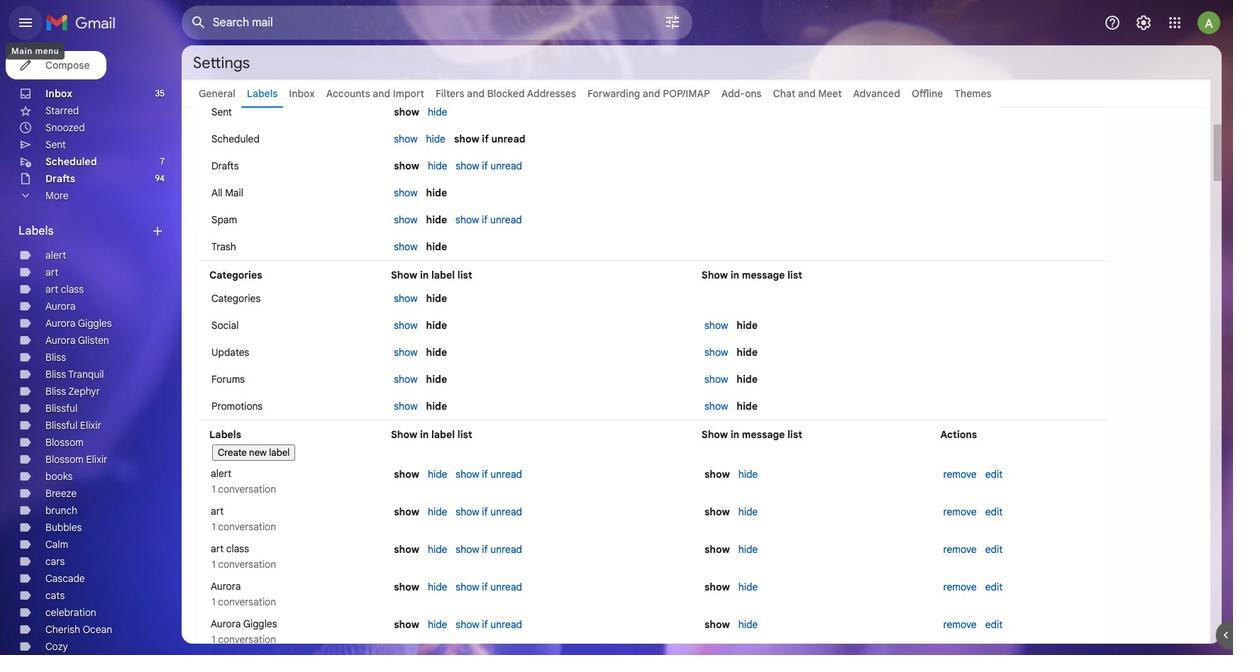 Task type: describe. For each thing, give the bounding box(es) containing it.
art link
[[45, 266, 58, 279]]

filters
[[436, 87, 464, 100]]

sent link
[[45, 138, 66, 151]]

blissful elixir link
[[45, 419, 101, 432]]

mail
[[225, 187, 243, 199]]

forwarding and pop/imap
[[588, 87, 710, 100]]

show if unread link for alert 1 conversation
[[456, 468, 522, 481]]

giggles for aurora giggles 1 conversation
[[243, 618, 277, 631]]

if for seventh the show if unread 'link' from the bottom of the page
[[482, 160, 488, 172]]

show link for scheduled
[[394, 133, 418, 145]]

edit link for art 1 conversation
[[985, 506, 1003, 519]]

blissful elixir
[[45, 419, 101, 432]]

if for art 1 conversation's the show if unread 'link'
[[482, 506, 488, 519]]

show link for categories
[[394, 292, 418, 305]]

and for forwarding
[[643, 87, 660, 100]]

all mail
[[211, 187, 243, 199]]

class for art class 1 conversation
[[226, 543, 249, 556]]

alert for alert 1 conversation
[[211, 468, 231, 480]]

labels heading
[[18, 224, 150, 238]]

actions
[[940, 429, 977, 441]]

edit for art 1 conversation
[[985, 506, 1003, 519]]

chat
[[773, 87, 795, 100]]

settings
[[193, 53, 250, 72]]

show if unread link for aurora 1 conversation
[[456, 581, 522, 594]]

meet
[[818, 87, 842, 100]]

show in message list for labels
[[702, 429, 802, 441]]

Search mail text field
[[213, 16, 624, 30]]

compose button
[[6, 51, 107, 79]]

promotions
[[211, 400, 263, 413]]

bliss for bliss tranquil
[[45, 368, 66, 381]]

conversation for art
[[218, 521, 276, 534]]

1 horizontal spatial drafts
[[211, 160, 239, 172]]

edit link for art class 1 conversation
[[985, 544, 1003, 556]]

edit for alert 1 conversation
[[985, 468, 1003, 481]]

drafts inside labels navigation
[[45, 172, 75, 185]]

ocean
[[83, 624, 112, 636]]

edit link for aurora giggles 1 conversation
[[985, 619, 1003, 632]]

remove for aurora 1 conversation
[[943, 581, 977, 594]]

settings image
[[1135, 14, 1152, 31]]

zephyr
[[69, 385, 100, 398]]

elixir for blissful elixir
[[80, 419, 101, 432]]

calm link
[[45, 539, 68, 551]]

0 vertical spatial sent
[[211, 106, 232, 118]]

art for art class 1 conversation
[[211, 543, 224, 556]]

main menu
[[11, 46, 59, 56]]

cozy link
[[45, 641, 68, 653]]

scheduled link
[[45, 155, 97, 168]]

sent inside labels navigation
[[45, 138, 66, 151]]

blossom for blossom elixir
[[45, 453, 84, 466]]

updates
[[211, 346, 249, 359]]

art for art 1 conversation
[[211, 505, 224, 518]]

remove for aurora giggles 1 conversation
[[943, 619, 977, 632]]

show in message list for categories
[[702, 269, 802, 282]]

all
[[211, 187, 223, 199]]

calm
[[45, 539, 68, 551]]

edit link for alert 1 conversation
[[985, 468, 1003, 481]]

offline
[[912, 87, 943, 100]]

blossom link
[[45, 436, 84, 449]]

cars
[[45, 556, 65, 568]]

aurora link
[[45, 300, 76, 313]]

chat and meet
[[773, 87, 842, 100]]

create new label
[[218, 447, 290, 459]]

advanced search options image
[[658, 8, 687, 36]]

show link for trash
[[394, 241, 418, 253]]

create
[[218, 447, 247, 459]]

trash
[[211, 241, 236, 253]]

message for categories
[[742, 269, 785, 282]]

labels for labels link
[[247, 87, 278, 100]]

blissful for blissful 'link'
[[45, 402, 77, 415]]

starred link
[[45, 104, 79, 117]]

conversation inside art class 1 conversation
[[218, 558, 276, 571]]

edit for aurora giggles 1 conversation
[[985, 619, 1003, 632]]

more
[[45, 189, 68, 202]]

1 horizontal spatial scheduled
[[211, 133, 260, 145]]

pop/imap
[[663, 87, 710, 100]]

books
[[45, 470, 73, 483]]

scheduled inside labels navigation
[[45, 155, 97, 168]]

forwarding and pop/imap link
[[588, 87, 710, 100]]

edit for art class 1 conversation
[[985, 544, 1003, 556]]

advanced
[[853, 87, 900, 100]]

filters and blocked addresses
[[436, 87, 576, 100]]

remove link for alert 1 conversation
[[943, 468, 977, 481]]

forwarding
[[588, 87, 640, 100]]

aurora for aurora giggles
[[45, 317, 76, 330]]

chat and meet link
[[773, 87, 842, 100]]

aurora giggles
[[45, 317, 112, 330]]

show if unread for seventh the show if unread 'link' from the bottom of the page
[[456, 160, 522, 172]]

blossom elixir link
[[45, 453, 107, 466]]

bliss link
[[45, 351, 66, 364]]

art class
[[45, 283, 84, 296]]

label for labels
[[431, 429, 455, 441]]

cars link
[[45, 556, 65, 568]]

add-
[[721, 87, 745, 100]]

celebration
[[45, 607, 96, 619]]

show in label list for labels
[[391, 429, 472, 441]]

show if unread link for art class 1 conversation
[[456, 544, 522, 556]]

blossom elixir
[[45, 453, 107, 466]]

snoozed
[[45, 121, 85, 134]]

and for accounts
[[373, 87, 390, 100]]

create new label button
[[212, 445, 295, 461]]

cherish
[[45, 624, 80, 636]]

1 inside aurora giggles 1 conversation
[[212, 634, 216, 646]]

bliss zephyr
[[45, 385, 100, 398]]

show if unread for the show if unread 'link' for art class 1 conversation
[[456, 544, 522, 556]]

offline link
[[912, 87, 943, 100]]

remove link for art class 1 conversation
[[943, 544, 977, 556]]

ons
[[745, 87, 762, 100]]

1 for alert 1 conversation
[[212, 483, 216, 496]]

show if unread for art 1 conversation's the show if unread 'link'
[[456, 506, 522, 519]]

35
[[155, 88, 165, 99]]

search mail image
[[186, 10, 211, 35]]

breeze link
[[45, 487, 77, 500]]

bubbles
[[45, 522, 82, 534]]

giggles for aurora giggles
[[78, 317, 112, 330]]

brunch link
[[45, 504, 77, 517]]

themes
[[955, 87, 992, 100]]

blissful link
[[45, 402, 77, 415]]

themes link
[[955, 87, 992, 100]]

show if unread for alert 1 conversation the show if unread 'link'
[[456, 468, 522, 481]]

cherish ocean link
[[45, 624, 112, 636]]

bliss zephyr link
[[45, 385, 100, 398]]

books link
[[45, 470, 73, 483]]

1 if from the top
[[482, 133, 489, 145]]

aurora glisten link
[[45, 334, 109, 347]]

main menu image
[[17, 14, 34, 31]]

show in label list for categories
[[391, 269, 472, 282]]

blissful for blissful elixir
[[45, 419, 77, 432]]

2 inbox link from the left
[[289, 87, 315, 100]]

show if unread link for aurora giggles 1 conversation
[[456, 619, 522, 632]]



Task type: vqa. For each thing, say whether or not it's contained in the screenshot.
show link associated with Spam
yes



Task type: locate. For each thing, give the bounding box(es) containing it.
5 show if unread link from the top
[[456, 544, 522, 556]]

1 message from the top
[[742, 269, 785, 282]]

if for the show if unread 'link' related to aurora giggles 1 conversation
[[482, 619, 488, 632]]

0 horizontal spatial class
[[61, 283, 84, 296]]

1 down aurora 1 conversation
[[212, 634, 216, 646]]

1 horizontal spatial alert
[[211, 468, 231, 480]]

show if unread
[[454, 133, 525, 145], [456, 160, 522, 172], [456, 214, 522, 226], [456, 468, 522, 481], [456, 506, 522, 519], [456, 544, 522, 556], [456, 581, 522, 594], [456, 619, 522, 632]]

art 1 conversation
[[209, 505, 276, 534]]

more button
[[0, 187, 170, 204]]

5 if from the top
[[482, 506, 488, 519]]

art inside art class 1 conversation
[[211, 543, 224, 556]]

conversation for alert
[[218, 483, 276, 496]]

1 remove link from the top
[[943, 468, 977, 481]]

1 horizontal spatial sent
[[211, 106, 232, 118]]

bliss tranquil link
[[45, 368, 104, 381]]

3 remove link from the top
[[943, 544, 977, 556]]

0 vertical spatial elixir
[[80, 419, 101, 432]]

class
[[61, 283, 84, 296], [226, 543, 249, 556]]

alert link
[[45, 249, 66, 262]]

bliss up blissful 'link'
[[45, 385, 66, 398]]

3 conversation from the top
[[218, 558, 276, 571]]

edit for aurora 1 conversation
[[985, 581, 1003, 594]]

if for the show if unread 'link' for art class 1 conversation
[[482, 544, 488, 556]]

4 show if unread link from the top
[[456, 506, 522, 519]]

0 horizontal spatial sent
[[45, 138, 66, 151]]

bubbles link
[[45, 522, 82, 534]]

aurora down "art class"
[[45, 300, 76, 313]]

bliss for bliss link
[[45, 351, 66, 364]]

art down alert 1 conversation
[[211, 505, 224, 518]]

conversation up aurora 1 conversation
[[218, 558, 276, 571]]

art down art link
[[45, 283, 58, 296]]

bliss up bliss tranquil
[[45, 351, 66, 364]]

cherish ocean
[[45, 624, 112, 636]]

blossom for the blossom link
[[45, 436, 84, 449]]

1 horizontal spatial labels
[[209, 429, 241, 441]]

2 message from the top
[[742, 429, 785, 441]]

1 vertical spatial giggles
[[243, 618, 277, 631]]

general
[[199, 87, 235, 100]]

alert inside alert 1 conversation
[[211, 468, 231, 480]]

1 remove from the top
[[943, 468, 977, 481]]

and
[[373, 87, 390, 100], [467, 87, 485, 100], [643, 87, 660, 100], [798, 87, 816, 100]]

2 vertical spatial bliss
[[45, 385, 66, 398]]

drafts up all mail
[[211, 160, 239, 172]]

alert up art link
[[45, 249, 66, 262]]

7
[[160, 156, 165, 167]]

forums
[[211, 373, 245, 386]]

sent down snoozed
[[45, 138, 66, 151]]

class up aurora link
[[61, 283, 84, 296]]

cascade
[[45, 573, 85, 585]]

show if unread for the show if unread 'link' for aurora 1 conversation
[[456, 581, 522, 594]]

elixir
[[80, 419, 101, 432], [86, 453, 107, 466]]

aurora giggles 1 conversation
[[209, 618, 277, 646]]

scheduled down general link
[[211, 133, 260, 145]]

compose
[[45, 59, 90, 72]]

remove for art class 1 conversation
[[943, 544, 977, 556]]

2 show in label list from the top
[[391, 429, 472, 441]]

1 blissful from the top
[[45, 402, 77, 415]]

inbox link right labels link
[[289, 87, 315, 100]]

1 bliss from the top
[[45, 351, 66, 364]]

blocked
[[487, 87, 525, 100]]

4 remove from the top
[[943, 581, 977, 594]]

if for alert 1 conversation the show if unread 'link'
[[482, 468, 488, 481]]

5 edit from the top
[[985, 619, 1003, 632]]

categories down trash
[[209, 269, 262, 282]]

blossom down "blissful elixir"
[[45, 436, 84, 449]]

0 vertical spatial giggles
[[78, 317, 112, 330]]

class inside art class 1 conversation
[[226, 543, 249, 556]]

aurora
[[45, 300, 76, 313], [45, 317, 76, 330], [45, 334, 76, 347], [211, 580, 241, 593], [211, 618, 241, 631]]

1 1 from the top
[[212, 483, 216, 496]]

cozy
[[45, 641, 68, 653]]

1 vertical spatial scheduled
[[45, 155, 97, 168]]

conversation
[[218, 483, 276, 496], [218, 521, 276, 534], [218, 558, 276, 571], [218, 596, 276, 609], [218, 634, 276, 646]]

5 conversation from the top
[[218, 634, 276, 646]]

2 conversation from the top
[[218, 521, 276, 534]]

1 inside alert 1 conversation
[[212, 483, 216, 496]]

1 and from the left
[[373, 87, 390, 100]]

0 vertical spatial message
[[742, 269, 785, 282]]

1 for aurora 1 conversation
[[212, 596, 216, 609]]

1 vertical spatial blissful
[[45, 419, 77, 432]]

class down art 1 conversation
[[226, 543, 249, 556]]

2 vertical spatial labels
[[209, 429, 241, 441]]

6 if from the top
[[482, 544, 488, 556]]

spam
[[211, 214, 237, 226]]

aurora giggles link
[[45, 317, 112, 330]]

1 up aurora giggles 1 conversation
[[212, 596, 216, 609]]

inbox inside labels navigation
[[45, 87, 72, 100]]

3 if from the top
[[482, 214, 488, 226]]

2 inbox from the left
[[289, 87, 315, 100]]

7 if from the top
[[482, 581, 488, 594]]

4 conversation from the top
[[218, 596, 276, 609]]

alert 1 conversation
[[209, 468, 276, 496]]

aurora for aurora link
[[45, 300, 76, 313]]

1 edit from the top
[[985, 468, 1003, 481]]

0 vertical spatial bliss
[[45, 351, 66, 364]]

aurora down aurora 1 conversation
[[211, 618, 241, 631]]

class inside labels navigation
[[61, 283, 84, 296]]

0 vertical spatial show in label list
[[391, 269, 472, 282]]

scheduled up drafts link at the left top of page
[[45, 155, 97, 168]]

0 vertical spatial scheduled
[[211, 133, 260, 145]]

show link for promotions
[[394, 400, 418, 413]]

drafts
[[211, 160, 239, 172], [45, 172, 75, 185]]

3 and from the left
[[643, 87, 660, 100]]

conversation inside aurora 1 conversation
[[218, 596, 276, 609]]

3 edit from the top
[[985, 544, 1003, 556]]

5 edit link from the top
[[985, 619, 1003, 632]]

3 show if unread link from the top
[[456, 468, 522, 481]]

inbox right labels link
[[289, 87, 315, 100]]

2 edit from the top
[[985, 506, 1003, 519]]

elixir down blissful elixir link
[[86, 453, 107, 466]]

cats
[[45, 590, 65, 602]]

1 horizontal spatial inbox link
[[289, 87, 315, 100]]

1 vertical spatial labels
[[18, 224, 54, 238]]

conversation inside art 1 conversation
[[218, 521, 276, 534]]

label for categories
[[431, 269, 455, 282]]

labels link
[[247, 87, 278, 100]]

1 blossom from the top
[[45, 436, 84, 449]]

1 up art 1 conversation
[[212, 483, 216, 496]]

1 inside art class 1 conversation
[[212, 558, 216, 571]]

remove link for aurora giggles 1 conversation
[[943, 619, 977, 632]]

conversation up art 1 conversation
[[218, 483, 276, 496]]

1 vertical spatial elixir
[[86, 453, 107, 466]]

remove link for art 1 conversation
[[943, 506, 977, 519]]

and for chat
[[798, 87, 816, 100]]

0 vertical spatial blossom
[[45, 436, 84, 449]]

cats link
[[45, 590, 65, 602]]

remove for art 1 conversation
[[943, 506, 977, 519]]

accounts and import link
[[326, 87, 424, 100]]

blossom down the blossom link
[[45, 453, 84, 466]]

remove
[[943, 468, 977, 481], [943, 506, 977, 519], [943, 544, 977, 556], [943, 581, 977, 594], [943, 619, 977, 632]]

2 blissful from the top
[[45, 419, 77, 432]]

0 vertical spatial labels
[[247, 87, 278, 100]]

elixir for blossom elixir
[[86, 453, 107, 466]]

and for filters
[[467, 87, 485, 100]]

1 inside art 1 conversation
[[212, 521, 216, 534]]

alert
[[45, 249, 66, 262], [211, 468, 231, 480]]

4 remove link from the top
[[943, 581, 977, 594]]

accounts
[[326, 87, 370, 100]]

0 horizontal spatial drafts
[[45, 172, 75, 185]]

2 remove link from the top
[[943, 506, 977, 519]]

bliss down bliss link
[[45, 368, 66, 381]]

2 remove from the top
[[943, 506, 977, 519]]

art down alert link
[[45, 266, 58, 279]]

labels for labels heading
[[18, 224, 54, 238]]

support image
[[1104, 14, 1121, 31]]

general link
[[199, 87, 235, 100]]

show if unread for the show if unread 'link' related to aurora giggles 1 conversation
[[456, 619, 522, 632]]

bliss for bliss zephyr
[[45, 385, 66, 398]]

None search field
[[182, 6, 693, 40]]

3 1 from the top
[[212, 558, 216, 571]]

giggles inside aurora giggles 1 conversation
[[243, 618, 277, 631]]

if for 6th the show if unread 'link' from the bottom
[[482, 214, 488, 226]]

and right chat
[[798, 87, 816, 100]]

1 inbox link from the left
[[45, 87, 72, 100]]

accounts and import
[[326, 87, 424, 100]]

1 horizontal spatial giggles
[[243, 618, 277, 631]]

conversation up aurora giggles 1 conversation
[[218, 596, 276, 609]]

2 bliss from the top
[[45, 368, 66, 381]]

categories up social
[[211, 292, 261, 305]]

0 horizontal spatial scheduled
[[45, 155, 97, 168]]

0 vertical spatial label
[[431, 269, 455, 282]]

0 vertical spatial categories
[[209, 269, 262, 282]]

giggles down aurora 1 conversation
[[243, 618, 277, 631]]

in
[[420, 269, 429, 282], [731, 269, 739, 282], [420, 429, 429, 441], [731, 429, 739, 441]]

art inside art 1 conversation
[[211, 505, 224, 518]]

art for art
[[45, 266, 58, 279]]

inbox up 'starred' link
[[45, 87, 72, 100]]

alert for alert
[[45, 249, 66, 262]]

1 vertical spatial label
[[431, 429, 455, 441]]

1 vertical spatial sent
[[45, 138, 66, 151]]

conversation up art class 1 conversation on the left bottom of the page
[[218, 521, 276, 534]]

0 horizontal spatial giggles
[[78, 317, 112, 330]]

show link
[[394, 133, 418, 145], [394, 187, 418, 199], [394, 214, 418, 226], [394, 241, 418, 253], [394, 292, 418, 305], [394, 319, 418, 332], [705, 319, 728, 332], [394, 346, 418, 359], [705, 346, 728, 359], [394, 373, 418, 386], [705, 373, 728, 386], [394, 400, 418, 413], [705, 400, 728, 413]]

art for art class
[[45, 283, 58, 296]]

tranquil
[[68, 368, 104, 381]]

4 edit link from the top
[[985, 581, 1003, 594]]

gmail image
[[45, 9, 123, 37]]

1 inside aurora 1 conversation
[[212, 596, 216, 609]]

0 horizontal spatial inbox
[[45, 87, 72, 100]]

social
[[211, 319, 239, 332]]

blossom
[[45, 436, 84, 449], [45, 453, 84, 466]]

inbox link
[[45, 87, 72, 100], [289, 87, 315, 100]]

2 horizontal spatial labels
[[247, 87, 278, 100]]

art down art 1 conversation
[[211, 543, 224, 556]]

4 and from the left
[[798, 87, 816, 100]]

2 blossom from the top
[[45, 453, 84, 466]]

labels up alert link
[[18, 224, 54, 238]]

blissful down blissful 'link'
[[45, 419, 77, 432]]

message for labels
[[742, 429, 785, 441]]

and right filters
[[467, 87, 485, 100]]

1 inbox from the left
[[45, 87, 72, 100]]

conversation inside alert 1 conversation
[[218, 483, 276, 496]]

alert inside labels navigation
[[45, 249, 66, 262]]

and left pop/imap
[[643, 87, 660, 100]]

0 vertical spatial class
[[61, 283, 84, 296]]

sent down general
[[211, 106, 232, 118]]

class for art class
[[61, 283, 84, 296]]

hide link
[[428, 106, 447, 118], [426, 133, 446, 145], [428, 160, 447, 172], [428, 468, 447, 481], [739, 468, 758, 481], [428, 506, 447, 519], [739, 506, 758, 519], [428, 544, 447, 556], [739, 544, 758, 556], [428, 581, 447, 594], [739, 581, 758, 594], [428, 619, 447, 632], [739, 619, 758, 632]]

giggles inside labels navigation
[[78, 317, 112, 330]]

1 for art 1 conversation
[[212, 521, 216, 534]]

4 1 from the top
[[212, 596, 216, 609]]

alert down create
[[211, 468, 231, 480]]

import
[[393, 87, 424, 100]]

1 horizontal spatial inbox
[[289, 87, 315, 100]]

1 vertical spatial categories
[[211, 292, 261, 305]]

new
[[249, 447, 267, 459]]

7 show if unread link from the top
[[456, 619, 522, 632]]

4 if from the top
[[482, 468, 488, 481]]

cascade link
[[45, 573, 85, 585]]

0 horizontal spatial alert
[[45, 249, 66, 262]]

0 vertical spatial alert
[[45, 249, 66, 262]]

aurora for aurora glisten
[[45, 334, 76, 347]]

menu
[[35, 46, 59, 56]]

label inside button
[[269, 447, 290, 459]]

show link for spam
[[394, 214, 418, 226]]

bliss tranquil
[[45, 368, 104, 381]]

labels navigation
[[0, 45, 182, 656]]

show if unread link
[[456, 160, 522, 172], [456, 214, 522, 226], [456, 468, 522, 481], [456, 506, 522, 519], [456, 544, 522, 556], [456, 581, 522, 594], [456, 619, 522, 632]]

labels
[[247, 87, 278, 100], [18, 224, 54, 238], [209, 429, 241, 441]]

aurora inside aurora 1 conversation
[[211, 580, 241, 593]]

1 vertical spatial class
[[226, 543, 249, 556]]

filters and blocked addresses link
[[436, 87, 576, 100]]

1 show in message list from the top
[[702, 269, 802, 282]]

blissful
[[45, 402, 77, 415], [45, 419, 77, 432]]

1 edit link from the top
[[985, 468, 1003, 481]]

giggles
[[78, 317, 112, 330], [243, 618, 277, 631]]

3 remove from the top
[[943, 544, 977, 556]]

unread
[[491, 133, 525, 145], [490, 160, 522, 172], [490, 214, 522, 226], [490, 468, 522, 481], [490, 506, 522, 519], [490, 544, 522, 556], [490, 581, 522, 594], [490, 619, 522, 632]]

1 vertical spatial show in message list
[[702, 429, 802, 441]]

art class link
[[45, 283, 84, 296]]

elixir up the blossom link
[[80, 419, 101, 432]]

snoozed link
[[45, 121, 85, 134]]

brunch
[[45, 504, 77, 517]]

aurora down aurora link
[[45, 317, 76, 330]]

2 and from the left
[[467, 87, 485, 100]]

blissful down bliss zephyr link
[[45, 402, 77, 415]]

breeze
[[45, 487, 77, 500]]

art class 1 conversation
[[209, 543, 276, 571]]

conversation inside aurora giggles 1 conversation
[[218, 634, 276, 646]]

remove link for aurora 1 conversation
[[943, 581, 977, 594]]

starred
[[45, 104, 79, 117]]

sent
[[211, 106, 232, 118], [45, 138, 66, 151]]

6 show if unread link from the top
[[456, 581, 522, 594]]

show if unread link for art 1 conversation
[[456, 506, 522, 519]]

show link for all mail
[[394, 187, 418, 199]]

1 vertical spatial message
[[742, 429, 785, 441]]

0 vertical spatial blissful
[[45, 402, 77, 415]]

drafts up "more"
[[45, 172, 75, 185]]

2 1 from the top
[[212, 521, 216, 534]]

1 vertical spatial blossom
[[45, 453, 84, 466]]

1 up aurora 1 conversation
[[212, 558, 216, 571]]

remove for alert 1 conversation
[[943, 468, 977, 481]]

2 if from the top
[[482, 160, 488, 172]]

and left import
[[373, 87, 390, 100]]

aurora down art class 1 conversation on the left bottom of the page
[[211, 580, 241, 593]]

if
[[482, 133, 489, 145], [482, 160, 488, 172], [482, 214, 488, 226], [482, 468, 488, 481], [482, 506, 488, 519], [482, 544, 488, 556], [482, 581, 488, 594], [482, 619, 488, 632]]

show link for social
[[394, 319, 418, 332]]

3 bliss from the top
[[45, 385, 66, 398]]

addresses
[[527, 87, 576, 100]]

aurora 1 conversation
[[209, 580, 276, 609]]

conversation down aurora 1 conversation
[[218, 634, 276, 646]]

1
[[212, 483, 216, 496], [212, 521, 216, 534], [212, 558, 216, 571], [212, 596, 216, 609], [212, 634, 216, 646]]

edit
[[985, 468, 1003, 481], [985, 506, 1003, 519], [985, 544, 1003, 556], [985, 581, 1003, 594], [985, 619, 1003, 632]]

giggles up glisten
[[78, 317, 112, 330]]

5 remove link from the top
[[943, 619, 977, 632]]

5 1 from the top
[[212, 634, 216, 646]]

labels up create
[[209, 429, 241, 441]]

0 horizontal spatial inbox link
[[45, 87, 72, 100]]

inbox link up 'starred' link
[[45, 87, 72, 100]]

2 show if unread link from the top
[[456, 214, 522, 226]]

2 vertical spatial label
[[269, 447, 290, 459]]

1 show in label list from the top
[[391, 269, 472, 282]]

1 vertical spatial bliss
[[45, 368, 66, 381]]

drafts link
[[45, 172, 75, 185]]

conversation for aurora
[[218, 596, 276, 609]]

3 edit link from the top
[[985, 544, 1003, 556]]

1 show if unread link from the top
[[456, 160, 522, 172]]

1 up art class 1 conversation on the left bottom of the page
[[212, 521, 216, 534]]

2 show in message list from the top
[[702, 429, 802, 441]]

if for the show if unread 'link' for aurora 1 conversation
[[482, 581, 488, 594]]

labels inside navigation
[[18, 224, 54, 238]]

0 vertical spatial show in message list
[[702, 269, 802, 282]]

edit link for aurora 1 conversation
[[985, 581, 1003, 594]]

glisten
[[78, 334, 109, 347]]

1 horizontal spatial class
[[226, 543, 249, 556]]

show in label list
[[391, 269, 472, 282], [391, 429, 472, 441]]

show in message list
[[702, 269, 802, 282], [702, 429, 802, 441]]

4 edit from the top
[[985, 581, 1003, 594]]

1 conversation from the top
[[218, 483, 276, 496]]

show link for updates
[[394, 346, 418, 359]]

aurora up bliss link
[[45, 334, 76, 347]]

add-ons
[[721, 87, 762, 100]]

8 if from the top
[[482, 619, 488, 632]]

94
[[155, 173, 165, 184]]

advanced link
[[853, 87, 900, 100]]

show if unread for 6th the show if unread 'link' from the bottom
[[456, 214, 522, 226]]

show link for forums
[[394, 373, 418, 386]]

2 edit link from the top
[[985, 506, 1003, 519]]

1 vertical spatial show in label list
[[391, 429, 472, 441]]

5 remove from the top
[[943, 619, 977, 632]]

scheduled
[[211, 133, 260, 145], [45, 155, 97, 168]]

inbox
[[45, 87, 72, 100], [289, 87, 315, 100]]

main
[[11, 46, 33, 56]]

labels right general link
[[247, 87, 278, 100]]

aurora inside aurora giggles 1 conversation
[[211, 618, 241, 631]]

remove link
[[943, 468, 977, 481], [943, 506, 977, 519], [943, 544, 977, 556], [943, 581, 977, 594], [943, 619, 977, 632]]

1 vertical spatial alert
[[211, 468, 231, 480]]

0 horizontal spatial labels
[[18, 224, 54, 238]]



